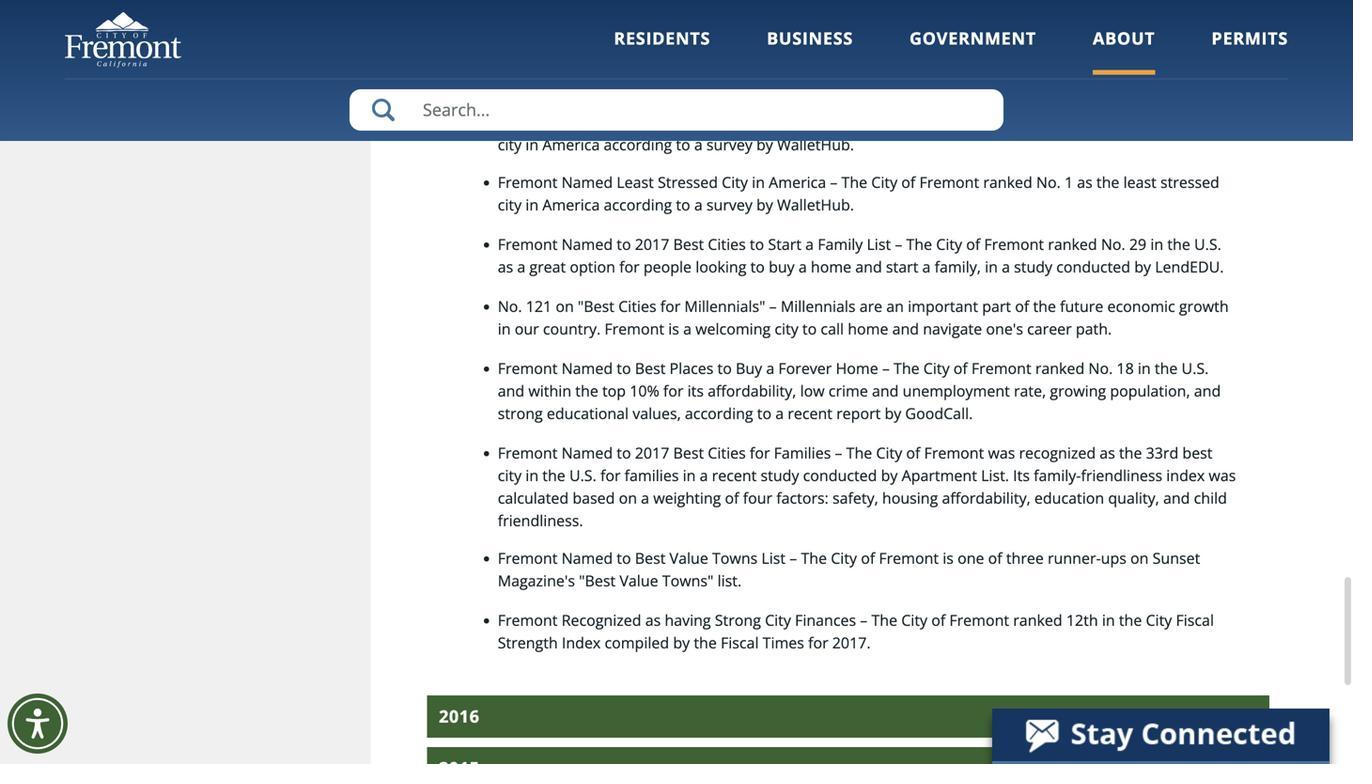 Task type: locate. For each thing, give the bounding box(es) containing it.
2 horizontal spatial is
[[943, 548, 954, 568]]

study
[[1163, 29, 1202, 49], [714, 52, 752, 72], [1014, 256, 1053, 277], [761, 465, 799, 485]]

named
[[562, 112, 613, 132], [562, 172, 613, 192], [562, 234, 613, 254], [562, 358, 613, 378], [562, 443, 613, 463], [562, 548, 613, 568]]

– down buy
[[769, 296, 777, 316]]

top
[[800, 74, 824, 94], [602, 381, 626, 401]]

for down finances
[[808, 632, 829, 653]]

named inside fremont named to 2017 best cities for families – the city of fremont was recognized as the 33rd best city in the u.s. for families in a recent study conducted by apartment list. its family-friendliness index was calculated based on a weighting of four factors: safety, housing affordability, education quality, and child friendliness.
[[562, 443, 613, 463]]

is inside 6th greatest city for women in tech – the city of fremont ranked no. 6 for women in tech in a study conducted by smartasset. the study looked at gender pay gap and income after housing costs. fremont is the only bay area city to rank among the top 12 cities.
[[498, 74, 509, 94]]

home
[[811, 256, 852, 277], [848, 319, 889, 339]]

1 horizontal spatial was
[[1209, 465, 1236, 485]]

u.s. up lendedu.
[[1195, 234, 1222, 254]]

list.
[[718, 570, 742, 591]]

– inside fremont recognized as having strong city finances – the city of fremont ranked 12th in the city fiscal strength index compiled by the fiscal times for 2017.
[[860, 610, 868, 630]]

about
[[1093, 27, 1156, 50]]

4 named from the top
[[562, 358, 613, 378]]

and right population,
[[1194, 381, 1221, 401]]

1 vertical spatial cities
[[619, 296, 657, 316]]

by
[[576, 52, 593, 72], [757, 134, 773, 154], [757, 194, 773, 215], [1135, 256, 1151, 277], [885, 403, 902, 423], [881, 465, 898, 485], [673, 632, 690, 653]]

2017 inside fremont named to 2017 best cities for families – the city of fremont was recognized as the 33rd best city in the u.s. for families in a recent study conducted by apartment list. its family-friendliness index was calculated based on a weighting of four factors: safety, housing affordability, education quality, and child friendliness.
[[635, 443, 670, 463]]

2 horizontal spatial conducted
[[1057, 256, 1131, 277]]

1 least from the top
[[617, 112, 654, 132]]

0 vertical spatial least
[[1124, 112, 1157, 132]]

1 vertical spatial 1
[[1065, 172, 1073, 192]]

was
[[988, 443, 1015, 463], [1209, 465, 1236, 485]]

1 2017 from the top
[[635, 234, 670, 254]]

start
[[886, 256, 919, 277]]

0 vertical spatial stressed
[[1161, 112, 1220, 132]]

1 least from the top
[[1124, 112, 1157, 132]]

list
[[867, 234, 891, 254], [762, 548, 786, 568]]

0 vertical spatial conducted
[[498, 52, 572, 72]]

– up start
[[895, 234, 903, 254]]

–
[[756, 29, 763, 49], [830, 112, 838, 132], [830, 172, 838, 192], [895, 234, 903, 254], [769, 296, 777, 316], [882, 358, 890, 378], [835, 443, 843, 463], [790, 548, 797, 568], [860, 610, 868, 630]]

city inside fremont named to 2017 best cities for families – the city of fremont was recognized as the 33rd best city in the u.s. for families in a recent study conducted by apartment list. its family-friendliness index was calculated based on a weighting of four factors: safety, housing affordability, education quality, and child friendliness.
[[876, 443, 903, 463]]

0 vertical spatial affordability,
[[708, 381, 797, 401]]

1 horizontal spatial affordability,
[[942, 488, 1031, 508]]

for down people
[[661, 296, 681, 316]]

cities up looking
[[708, 234, 746, 254]]

housing inside 6th greatest city for women in tech – the city of fremont ranked no. 6 for women in tech in a study conducted by smartasset. the study looked at gender pay gap and income after housing costs. fremont is the only bay area city to rank among the top 12 cities.
[[1061, 52, 1117, 72]]

strength
[[498, 632, 558, 653]]

top inside 6th greatest city for women in tech – the city of fremont ranked no. 6 for women in tech in a study conducted by smartasset. the study looked at gender pay gap and income after housing costs. fremont is the only bay area city to rank among the top 12 cities.
[[800, 74, 824, 94]]

best inside fremont named to 2017 best cities to start a family list – the city of fremont ranked no. 29 in the u.s. as a great option for people looking to buy a home and start a family, in a study conducted by lendedu.
[[673, 234, 704, 254]]

– up family
[[830, 172, 838, 192]]

0 vertical spatial 1
[[1065, 112, 1073, 132]]

0 horizontal spatial on
[[556, 296, 574, 316]]

1 stressed from the top
[[658, 112, 718, 132]]

looking
[[696, 256, 747, 277]]

named inside fremont named to 2017 best cities to start a family list – the city of fremont ranked no. 29 in the u.s. as a great option for people looking to buy a home and start a family, in a study conducted by lendedu.
[[562, 234, 613, 254]]

2017 up people
[[635, 234, 670, 254]]

city up at
[[797, 29, 823, 49]]

0 vertical spatial top
[[800, 74, 824, 94]]

1 vertical spatial value
[[620, 570, 659, 591]]

fremont inside no. 121 on "best cities for millennials" – millennials are an important part of the future economic growth in our country. fremont is a welcoming city to call home and navigate one's career path.
[[605, 319, 665, 339]]

12
[[828, 74, 845, 94]]

1 vertical spatial top
[[602, 381, 626, 401]]

0 horizontal spatial list
[[762, 548, 786, 568]]

1 wallethub. from the top
[[777, 134, 854, 154]]

0 horizontal spatial conducted
[[498, 52, 572, 72]]

0 horizontal spatial fiscal
[[721, 632, 759, 653]]

of inside 6th greatest city for women in tech – the city of fremont ranked no. 6 for women in tech in a study conducted by smartasset. the study looked at gender pay gap and income after housing costs. fremont is the only bay area city to rank among the top 12 cities.
[[827, 29, 841, 49]]

home down family
[[811, 256, 852, 277]]

no. inside fremont named to 2017 best cities to start a family list – the city of fremont ranked no. 29 in the u.s. as a great option for people looking to buy a home and start a family, in a study conducted by lendedu.
[[1101, 234, 1126, 254]]

government link
[[910, 27, 1037, 75]]

1 vertical spatial housing
[[882, 488, 938, 508]]

housing down apartment
[[882, 488, 938, 508]]

1 vertical spatial survey
[[707, 194, 753, 215]]

– inside 'fremont named to best value towns list – the city of fremont is one of three runner-ups on sunset magazine's "best value towns" list.'
[[790, 548, 797, 568]]

cities for for
[[708, 443, 746, 463]]

stressed down search text box
[[658, 172, 718, 192]]

0 horizontal spatial affordability,
[[708, 381, 797, 401]]

family
[[818, 234, 863, 254]]

buy
[[769, 256, 795, 277]]

recent up four on the bottom of the page
[[712, 465, 757, 485]]

for left "its"
[[664, 381, 684, 401]]

wallethub. up family
[[777, 194, 854, 215]]

– right home
[[882, 358, 890, 378]]

0 vertical spatial survey
[[707, 134, 753, 154]]

– up 2017.
[[860, 610, 868, 630]]

the inside fremont named to 2017 best cities to start a family list – the city of fremont ranked no. 29 in the u.s. as a great option for people looking to buy a home and start a family, in a study conducted by lendedu.
[[1168, 234, 1191, 254]]

2 vertical spatial conducted
[[803, 465, 877, 485]]

2017.
[[833, 632, 871, 653]]

cities.
[[849, 74, 889, 94]]

1 horizontal spatial recent
[[788, 403, 833, 423]]

survey up looking
[[707, 194, 753, 215]]

1 stressed from the top
[[1161, 112, 1220, 132]]

wallethub. down 12
[[777, 134, 854, 154]]

the
[[513, 74, 536, 94], [773, 74, 796, 94], [1097, 112, 1120, 132], [1097, 172, 1120, 192], [1168, 234, 1191, 254], [1033, 296, 1056, 316], [1155, 358, 1178, 378], [576, 381, 599, 401], [1119, 443, 1142, 463], [543, 465, 566, 485], [1119, 610, 1142, 630], [694, 632, 717, 653]]

1 vertical spatial "best
[[579, 570, 616, 591]]

by up the bay
[[576, 52, 593, 72]]

3 named from the top
[[562, 234, 613, 254]]

1 horizontal spatial on
[[619, 488, 637, 508]]

in inside fremont recognized as having strong city finances – the city of fremont ranked 12th in the city fiscal strength index compiled by the fiscal times for 2017.
[[1102, 610, 1115, 630]]

0 vertical spatial on
[[556, 296, 574, 316]]

government
[[910, 27, 1037, 50]]

educational
[[547, 403, 629, 423]]

fremont recognized as having strong city finances – the city of fremont ranked 12th in the city fiscal strength index compiled by the fiscal times for 2017.
[[498, 610, 1214, 653]]

and inside fremont named to 2017 best cities to start a family list – the city of fremont ranked no. 29 in the u.s. as a great option for people looking to buy a home and start a family, in a study conducted by lendedu.
[[856, 256, 882, 277]]

the right finances
[[872, 610, 898, 630]]

of inside fremont recognized as having strong city finances – the city of fremont ranked 12th in the city fiscal strength index compiled by the fiscal times for 2017.
[[932, 610, 946, 630]]

a inside no. 121 on "best cities for millennials" – millennials are an important part of the future economic growth in our country. fremont is a welcoming city to call home and navigate one's career path.
[[683, 319, 692, 339]]

1 vertical spatial recent
[[712, 465, 757, 485]]

1 vertical spatial fremont named least stressed city in america – the city of fremont ranked no. 1 as the least stressed city in america according to a survey by wallethub.
[[498, 172, 1220, 215]]

conducted up safety,
[[803, 465, 877, 485]]

best up families
[[673, 443, 704, 463]]

0 vertical spatial least
[[617, 112, 654, 132]]

0 vertical spatial housing
[[1061, 52, 1117, 72]]

1 vertical spatial list
[[762, 548, 786, 568]]

0 vertical spatial wallethub.
[[777, 134, 854, 154]]

according up people
[[604, 194, 672, 215]]

least down costs.
[[1124, 112, 1157, 132]]

– right families
[[835, 443, 843, 463]]

2 least from the top
[[617, 172, 654, 192]]

in inside fremont named to best places to buy a forever home – the city of fremont ranked no. 18 in the u.s. and within the top 10% for its affordability, low crime and unemployment rate, growing population, and strong educational values, according to a recent report by goodcall.
[[1138, 358, 1151, 378]]

2 least from the top
[[1124, 172, 1157, 192]]

and down index
[[1164, 488, 1190, 508]]

was up list.
[[988, 443, 1015, 463]]

the right home
[[894, 358, 920, 378]]

by inside fremont named to 2017 best cities to start a family list – the city of fremont ranked no. 29 in the u.s. as a great option for people looking to buy a home and start a family, in a study conducted by lendedu.
[[1135, 256, 1151, 277]]

1 horizontal spatial value
[[670, 548, 709, 568]]

the up start
[[907, 234, 932, 254]]

least
[[1124, 112, 1157, 132], [1124, 172, 1157, 192]]

6th
[[498, 29, 521, 49]]

towns"
[[662, 570, 714, 591]]

city up unemployment
[[924, 358, 950, 378]]

2017 inside fremont named to 2017 best cities to start a family list – the city of fremont ranked no. 29 in the u.s. as a great option for people looking to buy a home and start a family, in a study conducted by lendedu.
[[635, 234, 670, 254]]

city down cities.
[[872, 112, 898, 132]]

for inside fremont named to best places to buy a forever home – the city of fremont ranked no. 18 in the u.s. and within the top 10% for its affordability, low crime and unemployment rate, growing population, and strong educational values, according to a recent report by goodcall.
[[664, 381, 684, 401]]

finances
[[795, 610, 856, 630]]

2 2017 from the top
[[635, 443, 670, 463]]

fiscal down sunset
[[1176, 610, 1214, 630]]

and right gap
[[937, 52, 964, 72]]

0 vertical spatial cities
[[708, 234, 746, 254]]

to
[[667, 74, 681, 94], [676, 134, 691, 154], [676, 194, 691, 215], [617, 234, 631, 254], [750, 234, 764, 254], [751, 256, 765, 277], [803, 319, 817, 339], [617, 358, 631, 378], [718, 358, 732, 378], [757, 403, 772, 423], [617, 443, 631, 463], [617, 548, 631, 568]]

economic
[[1108, 296, 1176, 316]]

cities up four on the bottom of the page
[[708, 443, 746, 463]]

survey
[[707, 134, 753, 154], [707, 194, 753, 215]]

1 vertical spatial conducted
[[1057, 256, 1131, 277]]

1 fremont named least stressed city in america – the city of fremont ranked no. 1 as the least stressed city in america according to a survey by wallethub. from the top
[[498, 112, 1220, 154]]

survey down among at the top right of the page
[[707, 134, 753, 154]]

2 vertical spatial according
[[685, 403, 753, 423]]

"best inside no. 121 on "best cities for millennials" – millennials are an important part of the future economic growth in our country. fremont is a welcoming city to call home and navigate one's career path.
[[578, 296, 615, 316]]

recognized
[[1019, 443, 1096, 463]]

1 vertical spatial according
[[604, 194, 672, 215]]

2 wallethub. from the top
[[777, 194, 854, 215]]

fremont named to 2017 best cities for families – the city of fremont was recognized as the 33rd best city in the u.s. for families in a recent study conducted by apartment list. its family-friendliness index was calculated based on a weighting of four factors: safety, housing affordability, education quality, and child friendliness.
[[498, 443, 1236, 530]]

no.
[[962, 29, 986, 49], [1037, 112, 1061, 132], [1037, 172, 1061, 192], [1101, 234, 1126, 254], [498, 296, 522, 316], [1089, 358, 1113, 378]]

list up start
[[867, 234, 891, 254]]

best up towns"
[[635, 548, 666, 568]]

city
[[639, 74, 663, 94], [498, 134, 522, 154], [498, 194, 522, 215], [775, 319, 799, 339], [498, 465, 522, 485]]

2 named from the top
[[562, 172, 613, 192]]

0 horizontal spatial housing
[[882, 488, 938, 508]]

1 vertical spatial affordability,
[[942, 488, 1031, 508]]

2 vertical spatial cities
[[708, 443, 746, 463]]

city down sunset
[[1146, 610, 1172, 630]]

2 stressed from the top
[[658, 172, 718, 192]]

2 1 from the top
[[1065, 172, 1073, 192]]

after
[[1024, 52, 1057, 72]]

stressed up lendedu.
[[1161, 172, 1220, 192]]

by inside fremont named to 2017 best cities for families – the city of fremont was recognized as the 33rd best city in the u.s. for families in a recent study conducted by apartment list. its family-friendliness index was calculated based on a weighting of four factors: safety, housing affordability, education quality, and child friendliness.
[[881, 465, 898, 485]]

0 horizontal spatial recent
[[712, 465, 757, 485]]

0 vertical spatial "best
[[578, 296, 615, 316]]

according down "its"
[[685, 403, 753, 423]]

5 named from the top
[[562, 443, 613, 463]]

forever
[[779, 358, 832, 378]]

1 vertical spatial home
[[848, 319, 889, 339]]

list right towns
[[762, 548, 786, 568]]

0 vertical spatial fremont named least stressed city in america – the city of fremont ranked no. 1 as the least stressed city in america according to a survey by wallethub.
[[498, 112, 1220, 154]]

fiscal down strong at the bottom of page
[[721, 632, 759, 653]]

and left start
[[856, 256, 882, 277]]

the inside no. 121 on "best cities for millennials" – millennials are an important part of the future economic growth in our country. fremont is a welcoming city to call home and navigate one's career path.
[[1033, 296, 1056, 316]]

2017 up families
[[635, 443, 670, 463]]

recent down the low
[[788, 403, 833, 423]]

and up report
[[872, 381, 899, 401]]

millennials"
[[685, 296, 766, 316]]

america down at
[[769, 112, 826, 132]]

conducted inside fremont named to 2017 best cities to start a family list – the city of fremont ranked no. 29 in the u.s. as a great option for people looking to buy a home and start a family, in a study conducted by lendedu.
[[1057, 256, 1131, 277]]

crime
[[829, 381, 868, 401]]

america up start
[[769, 172, 826, 192]]

2 horizontal spatial on
[[1131, 548, 1149, 568]]

0 vertical spatial was
[[988, 443, 1015, 463]]

study down tech in the top of the page
[[714, 52, 752, 72]]

costs.
[[1121, 52, 1161, 72]]

is down 6th
[[498, 74, 509, 94]]

by inside 6th greatest city for women in tech – the city of fremont ranked no. 6 for women in tech in a study conducted by smartasset. the study looked at gender pay gap and income after housing costs. fremont is the only bay area city to rank among the top 12 cities.
[[576, 52, 593, 72]]

lendedu.
[[1155, 256, 1224, 277]]

as inside fremont named to 2017 best cities for families – the city of fremont was recognized as the 33rd best city in the u.s. for families in a recent study conducted by apartment list. its family-friendliness index was calculated based on a weighting of four factors: safety, housing affordability, education quality, and child friendliness.
[[1100, 443, 1116, 463]]

1
[[1065, 112, 1073, 132], [1065, 172, 1073, 192]]

0 vertical spatial u.s.
[[1195, 234, 1222, 254]]

0 horizontal spatial is
[[498, 74, 509, 94]]

1 horizontal spatial list
[[867, 234, 891, 254]]

child
[[1194, 488, 1227, 508]]

– inside fremont named to 2017 best cities to start a family list – the city of fremont ranked no. 29 in the u.s. as a great option for people looking to buy a home and start a family, in a study conducted by lendedu.
[[895, 234, 903, 254]]

2 vertical spatial on
[[1131, 548, 1149, 568]]

city down 'fremont named to best value towns list – the city of fremont is one of three runner-ups on sunset magazine's "best value towns" list.'
[[902, 610, 928, 630]]

1 vertical spatial least
[[617, 172, 654, 192]]

career
[[1027, 319, 1072, 339]]

conducted up future
[[1057, 256, 1131, 277]]

for
[[619, 29, 639, 49], [1003, 29, 1023, 49], [620, 256, 640, 277], [661, 296, 681, 316], [664, 381, 684, 401], [750, 443, 770, 463], [601, 465, 621, 485], [808, 632, 829, 653]]

– right towns
[[790, 548, 797, 568]]

0 vertical spatial fiscal
[[1176, 610, 1214, 630]]

0 vertical spatial recent
[[788, 403, 833, 423]]

about link
[[1093, 27, 1156, 75]]

0 vertical spatial home
[[811, 256, 852, 277]]

0 horizontal spatial was
[[988, 443, 1015, 463]]

the inside fremont named to 2017 best cities for families – the city of fremont was recognized as the 33rd best city in the u.s. for families in a recent study conducted by apartment list. its family-friendliness index was calculated based on a weighting of four factors: safety, housing affordability, education quality, and child friendliness.
[[847, 443, 872, 463]]

family-
[[1034, 465, 1081, 485]]

fremont named to 2017 best cities to start a family list – the city of fremont ranked no. 29 in the u.s. as a great option for people looking to buy a home and start a family, in a study conducted by lendedu.
[[498, 234, 1224, 277]]

low
[[800, 381, 825, 401]]

conducted up the only
[[498, 52, 572, 72]]

home down are
[[848, 319, 889, 339]]

0 vertical spatial according
[[604, 134, 672, 154]]

"best inside 'fremont named to best value towns list – the city of fremont is one of three runner-ups on sunset magazine's "best value towns" list.'
[[579, 570, 616, 591]]

0 vertical spatial is
[[498, 74, 509, 94]]

a
[[1151, 29, 1160, 49], [694, 134, 703, 154], [694, 194, 703, 215], [806, 234, 814, 254], [517, 256, 526, 277], [799, 256, 807, 277], [923, 256, 931, 277], [1002, 256, 1010, 277], [683, 319, 692, 339], [766, 358, 775, 378], [776, 403, 784, 423], [700, 465, 708, 485], [641, 488, 650, 508]]

on down families
[[619, 488, 637, 508]]

1 vertical spatial on
[[619, 488, 637, 508]]

– inside fremont named to 2017 best cities for families – the city of fremont was recognized as the 33rd best city in the u.s. for families in a recent study conducted by apartment list. its family-friendliness index was calculated based on a weighting of four factors: safety, housing affordability, education quality, and child friendliness.
[[835, 443, 843, 463]]

on right ups
[[1131, 548, 1149, 568]]

named inside 'fremont named to best value towns list – the city of fremont is one of three runner-ups on sunset magazine's "best value towns" list.'
[[562, 548, 613, 568]]

2 vertical spatial u.s.
[[570, 465, 597, 485]]

recent inside fremont named to best places to buy a forever home – the city of fremont ranked no. 18 in the u.s. and within the top 10% for its affordability, low crime and unemployment rate, growing population, and strong educational values, according to a recent report by goodcall.
[[788, 403, 833, 423]]

1 vertical spatial stressed
[[1161, 172, 1220, 192]]

the inside fremont named to best places to buy a forever home – the city of fremont ranked no. 18 in the u.s. and within the top 10% for its affordability, low crime and unemployment rate, growing population, and strong educational values, according to a recent report by goodcall.
[[894, 358, 920, 378]]

in inside no. 121 on "best cities for millennials" – millennials are an important part of the future economic growth in our country. fremont is a welcoming city to call home and navigate one's career path.
[[498, 319, 511, 339]]

of
[[827, 29, 841, 49], [902, 112, 916, 132], [902, 172, 916, 192], [966, 234, 981, 254], [1015, 296, 1029, 316], [954, 358, 968, 378], [906, 443, 921, 463], [725, 488, 739, 508], [861, 548, 875, 568], [988, 548, 1003, 568], [932, 610, 946, 630]]

1 horizontal spatial top
[[800, 74, 824, 94]]

stressed down rank
[[658, 112, 718, 132]]

"best
[[578, 296, 615, 316], [579, 570, 616, 591]]

cities down people
[[619, 296, 657, 316]]

0 vertical spatial 2017
[[635, 234, 670, 254]]

u.s. up the based at the bottom of the page
[[570, 465, 597, 485]]

affordability,
[[708, 381, 797, 401], [942, 488, 1031, 508]]

fremont named to best value towns list – the city of fremont is one of three runner-ups on sunset magazine's "best value towns" list.
[[498, 548, 1201, 591]]

the inside fremont named to 2017 best cities to start a family list – the city of fremont ranked no. 29 in the u.s. as a great option for people looking to buy a home and start a family, in a study conducted by lendedu.
[[907, 234, 932, 254]]

growth
[[1179, 296, 1229, 316]]

u.s. up population,
[[1182, 358, 1209, 378]]

0 horizontal spatial top
[[602, 381, 626, 401]]

1 horizontal spatial conducted
[[803, 465, 877, 485]]

best up people
[[673, 234, 704, 254]]

1 horizontal spatial is
[[669, 319, 679, 339]]

affordability, down list.
[[942, 488, 1031, 508]]

1 horizontal spatial housing
[[1061, 52, 1117, 72]]

compiled
[[605, 632, 669, 653]]

are
[[860, 296, 883, 316]]

top down at
[[800, 74, 824, 94]]

by right report
[[885, 403, 902, 423]]

cities inside fremont named to 2017 best cities to start a family list – the city of fremont ranked no. 29 in the u.s. as a great option for people looking to buy a home and start a family, in a study conducted by lendedu.
[[708, 234, 746, 254]]

a inside 6th greatest city for women in tech – the city of fremont ranked no. 6 for women in tech in a study conducted by smartasset. the study looked at gender pay gap and income after housing costs. fremont is the only bay area city to rank among the top 12 cities.
[[1151, 29, 1160, 49]]

0 vertical spatial stressed
[[658, 112, 718, 132]]

affordability, inside fremont named to best places to buy a forever home – the city of fremont ranked no. 18 in the u.s. and within the top 10% for its affordability, low crime and unemployment rate, growing population, and strong educational values, according to a recent report by goodcall.
[[708, 381, 797, 401]]

1 vertical spatial 2017
[[635, 443, 670, 463]]

best up 10% in the left of the page
[[635, 358, 666, 378]]

by down 29
[[1135, 256, 1151, 277]]

2 vertical spatial is
[[943, 548, 954, 568]]

1 named from the top
[[562, 112, 613, 132]]

income
[[968, 52, 1020, 72]]

named inside fremont named to best places to buy a forever home – the city of fremont ranked no. 18 in the u.s. and within the top 10% for its affordability, low crime and unemployment rate, growing population, and strong educational values, according to a recent report by goodcall.
[[562, 358, 613, 378]]

for right 6 on the top right of the page
[[1003, 29, 1023, 49]]

least up 29
[[1124, 172, 1157, 192]]

0 vertical spatial list
[[867, 234, 891, 254]]

city inside fremont named to 2017 best cities to start a family list – the city of fremont ranked no. 29 in the u.s. as a great option for people looking to buy a home and start a family, in a study conducted by lendedu.
[[936, 234, 963, 254]]

1 vertical spatial u.s.
[[1182, 358, 1209, 378]]

home inside no. 121 on "best cities for millennials" – millennials are an important part of the future economic growth in our country. fremont is a welcoming city to call home and navigate one's career path.
[[848, 319, 889, 339]]

housing inside fremont named to 2017 best cities for families – the city of fremont was recognized as the 33rd best city in the u.s. for families in a recent study conducted by apartment list. its family-friendliness index was calculated based on a weighting of four factors: safety, housing affordability, education quality, and child friendliness.
[[882, 488, 938, 508]]

2017
[[635, 234, 670, 254], [635, 443, 670, 463]]

6 named from the top
[[562, 548, 613, 568]]

1 vertical spatial stressed
[[658, 172, 718, 192]]

on inside fremont named to 2017 best cities for families – the city of fremont was recognized as the 33rd best city in the u.s. for families in a recent study conducted by apartment list. its family-friendliness index was calculated based on a weighting of four factors: safety, housing affordability, education quality, and child friendliness.
[[619, 488, 637, 508]]

by inside fremont recognized as having strong city finances – the city of fremont ranked 12th in the city fiscal strength index compiled by the fiscal times for 2017.
[[673, 632, 690, 653]]

recent
[[788, 403, 833, 423], [712, 465, 757, 485]]

cities inside fremont named to 2017 best cities for families – the city of fremont was recognized as the 33rd best city in the u.s. for families in a recent study conducted by apartment list. its family-friendliness index was calculated based on a weighting of four factors: safety, housing affordability, education quality, and child friendliness.
[[708, 443, 746, 463]]

calculated
[[498, 488, 569, 508]]

of inside fremont named to best places to buy a forever home – the city of fremont ranked no. 18 in the u.s. and within the top 10% for its affordability, low crime and unemployment rate, growing population, and strong educational values, according to a recent report by goodcall.
[[954, 358, 968, 378]]

friendliness.
[[498, 510, 583, 530]]

study up career
[[1014, 256, 1053, 277]]

value left towns"
[[620, 570, 659, 591]]

affordability, down buy
[[708, 381, 797, 401]]

as inside fremont recognized as having strong city finances – the city of fremont ranked 12th in the city fiscal strength index compiled by the fiscal times for 2017.
[[645, 610, 661, 630]]

according down search text box
[[604, 134, 672, 154]]

0 vertical spatial value
[[670, 548, 709, 568]]

factors:
[[777, 488, 829, 508]]

was up child
[[1209, 465, 1236, 485]]

path.
[[1076, 319, 1112, 339]]

study up four on the bottom of the page
[[761, 465, 799, 485]]

america
[[769, 112, 826, 132], [543, 134, 600, 154], [769, 172, 826, 192], [543, 194, 600, 215]]

by left apartment
[[881, 465, 898, 485]]

fremont named least stressed city in america – the city of fremont ranked no. 1 as the least stressed city in america according to a survey by wallethub. up family
[[498, 172, 1220, 215]]

cities
[[708, 234, 746, 254], [619, 296, 657, 316], [708, 443, 746, 463]]

cities inside no. 121 on "best cities for millennials" – millennials are an important part of the future economic growth in our country. fremont is a welcoming city to call home and navigate one's career path.
[[619, 296, 657, 316]]

1 vertical spatial is
[[669, 319, 679, 339]]

city inside fremont named to best places to buy a forever home – the city of fremont ranked no. 18 in the u.s. and within the top 10% for its affordability, low crime and unemployment rate, growing population, and strong educational values, according to a recent report by goodcall.
[[924, 358, 950, 378]]

1 vertical spatial wallethub.
[[777, 194, 854, 215]]

by down the having on the bottom of the page
[[673, 632, 690, 653]]

on up country.
[[556, 296, 574, 316]]

the down report
[[847, 443, 872, 463]]

least down search text box
[[617, 172, 654, 192]]

ranked inside fremont named to 2017 best cities to start a family list – the city of fremont ranked no. 29 in the u.s. as a great option for people looking to buy a home and start a family, in a study conducted by lendedu.
[[1048, 234, 1098, 254]]

city down safety,
[[831, 548, 857, 568]]

Search text field
[[350, 89, 1004, 131]]

unemployment
[[903, 381, 1010, 401]]

wallethub.
[[777, 134, 854, 154], [777, 194, 854, 215]]

18
[[1117, 358, 1134, 378]]

1 vertical spatial least
[[1124, 172, 1157, 192]]



Task type: vqa. For each thing, say whether or not it's contained in the screenshot.
'are'
yes



Task type: describe. For each thing, give the bounding box(es) containing it.
cities for to
[[708, 234, 746, 254]]

great
[[530, 256, 566, 277]]

for up the based at the bottom of the page
[[601, 465, 621, 485]]

study right about
[[1163, 29, 1202, 49]]

safety,
[[833, 488, 879, 508]]

to inside 6th greatest city for women in tech – the city of fremont ranked no. 6 for women in tech in a study conducted by smartasset. the study looked at gender pay gap and income after housing costs. fremont is the only bay area city to rank among the top 12 cities.
[[667, 74, 681, 94]]

only
[[540, 74, 569, 94]]

ups
[[1101, 548, 1127, 568]]

city inside fremont named to 2017 best cities for families – the city of fremont was recognized as the 33rd best city in the u.s. for families in a recent study conducted by apartment list. its family-friendliness index was calculated based on a weighting of four factors: safety, housing affordability, education quality, and child friendliness.
[[498, 465, 522, 485]]

population,
[[1110, 381, 1191, 401]]

recent inside fremont named to 2017 best cities for families – the city of fremont was recognized as the 33rd best city in the u.s. for families in a recent study conducted by apartment list. its family-friendliness index was calculated based on a weighting of four factors: safety, housing affordability, education quality, and child friendliness.
[[712, 465, 757, 485]]

apartment
[[902, 465, 977, 485]]

family,
[[935, 256, 981, 277]]

no. inside fremont named to best places to buy a forever home – the city of fremont ranked no. 18 in the u.s. and within the top 10% for its affordability, low crime and unemployment rate, growing population, and strong educational values, according to a recent report by goodcall.
[[1089, 358, 1113, 378]]

of inside no. 121 on "best cities for millennials" – millennials are an important part of the future economic growth in our country. fremont is a welcoming city to call home and navigate one's career path.
[[1015, 296, 1029, 316]]

ranked inside fremont recognized as having strong city finances – the city of fremont ranked 12th in the city fiscal strength index compiled by the fiscal times for 2017.
[[1013, 610, 1063, 630]]

city down among at the top right of the page
[[722, 112, 748, 132]]

– inside no. 121 on "best cities for millennials" – millennials are an important part of the future economic growth in our country. fremont is a welcoming city to call home and navigate one's career path.
[[769, 296, 777, 316]]

– inside fremont named to best places to buy a forever home – the city of fremont ranked no. 18 in the u.s. and within the top 10% for its affordability, low crime and unemployment rate, growing population, and strong educational values, according to a recent report by goodcall.
[[882, 358, 890, 378]]

1 survey from the top
[[707, 134, 753, 154]]

among
[[721, 74, 769, 94]]

on inside 'fremont named to best value towns list – the city of fremont is one of three runner-ups on sunset magazine's "best value towns" list.'
[[1131, 548, 1149, 568]]

study inside fremont named to 2017 best cities for families – the city of fremont was recognized as the 33rd best city in the u.s. for families in a recent study conducted by apartment list. its family-friendliness index was calculated based on a weighting of four factors: safety, housing affordability, education quality, and child friendliness.
[[761, 465, 799, 485]]

for inside fremont recognized as having strong city finances – the city of fremont ranked 12th in the city fiscal strength index compiled by the fiscal times for 2017.
[[808, 632, 829, 653]]

city inside no. 121 on "best cities for millennials" – millennials are an important part of the future economic growth in our country. fremont is a welcoming city to call home and navigate one's career path.
[[775, 319, 799, 339]]

6
[[990, 29, 999, 49]]

stay connected image
[[993, 709, 1328, 761]]

our
[[515, 319, 539, 339]]

u.s. inside fremont named to 2017 best cities for families – the city of fremont was recognized as the 33rd best city in the u.s. for families in a recent study conducted by apartment list. its family-friendliness index was calculated based on a weighting of four factors: safety, housing affordability, education quality, and child friendliness.
[[570, 465, 597, 485]]

u.s. inside fremont named to best places to buy a forever home – the city of fremont ranked no. 18 in the u.s. and within the top 10% for its affordability, low crime and unemployment rate, growing population, and strong educational values, according to a recent report by goodcall.
[[1182, 358, 1209, 378]]

is inside 'fremont named to best value towns list – the city of fremont is one of three runner-ups on sunset magazine's "best value towns" list.'
[[943, 548, 954, 568]]

12th
[[1067, 610, 1098, 630]]

index
[[562, 632, 601, 653]]

important
[[908, 296, 979, 316]]

for inside fremont named to 2017 best cities to start a family list – the city of fremont ranked no. 29 in the u.s. as a great option for people looking to buy a home and start a family, in a study conducted by lendedu.
[[620, 256, 640, 277]]

city inside 'fremont named to best value towns list – the city of fremont is one of three runner-ups on sunset magazine's "best value towns" list.'
[[831, 548, 857, 568]]

women
[[1027, 29, 1079, 49]]

welcoming
[[696, 319, 771, 339]]

having
[[665, 610, 711, 630]]

city up 'smartasset.'
[[589, 29, 615, 49]]

best
[[1183, 443, 1213, 463]]

ranked inside fremont named to best places to buy a forever home – the city of fremont ranked no. 18 in the u.s. and within the top 10% for its affordability, low crime and unemployment rate, growing population, and strong educational values, according to a recent report by goodcall.
[[1036, 358, 1085, 378]]

to inside no. 121 on "best cities for millennials" – millennials are an important part of the future economic growth in our country. fremont is a welcoming city to call home and navigate one's career path.
[[803, 319, 817, 339]]

1 vertical spatial fiscal
[[721, 632, 759, 653]]

and inside 6th greatest city for women in tech – the city of fremont ranked no. 6 for women in tech in a study conducted by smartasset. the study looked at gender pay gap and income after housing costs. fremont is the only bay area city to rank among the top 12 cities.
[[937, 52, 964, 72]]

people
[[644, 256, 692, 277]]

option
[[570, 256, 616, 277]]

the up looked
[[767, 29, 793, 49]]

tech
[[719, 29, 752, 49]]

quality,
[[1109, 488, 1160, 508]]

the up rank
[[684, 52, 710, 72]]

runner-
[[1048, 548, 1101, 568]]

looked
[[756, 52, 804, 72]]

families
[[625, 465, 679, 485]]

home
[[836, 358, 879, 378]]

its
[[1013, 465, 1030, 485]]

millennials
[[781, 296, 856, 316]]

for up 'smartasset.'
[[619, 29, 639, 49]]

the inside fremont recognized as having strong city finances – the city of fremont ranked 12th in the city fiscal strength index compiled by the fiscal times for 2017.
[[872, 610, 898, 630]]

country.
[[543, 319, 601, 339]]

city up looking
[[722, 172, 748, 192]]

start
[[768, 234, 802, 254]]

friendliness
[[1081, 465, 1163, 485]]

city up fremont named to 2017 best cities to start a family list – the city of fremont ranked no. 29 in the u.s. as a great option for people looking to buy a home and start a family, in a study conducted by lendedu.
[[872, 172, 898, 192]]

growing
[[1050, 381, 1106, 401]]

its
[[688, 381, 704, 401]]

2 survey from the top
[[707, 194, 753, 215]]

business link
[[767, 27, 853, 75]]

1 horizontal spatial fiscal
[[1176, 610, 1214, 630]]

rate,
[[1014, 381, 1046, 401]]

0 horizontal spatial value
[[620, 570, 659, 591]]

to inside 'fremont named to best value towns list – the city of fremont is one of three runner-ups on sunset magazine's "best value towns" list.'
[[617, 548, 631, 568]]

city inside 6th greatest city for women in tech – the city of fremont ranked no. 6 for women in tech in a study conducted by smartasset. the study looked at gender pay gap and income after housing costs. fremont is the only bay area city to rank among the top 12 cities.
[[639, 74, 663, 94]]

by down among at the top right of the page
[[757, 134, 773, 154]]

and up strong
[[498, 381, 525, 401]]

best inside 'fremont named to best value towns list – the city of fremont is one of three runner-ups on sunset magazine's "best value towns" list.'
[[635, 548, 666, 568]]

women
[[643, 29, 698, 49]]

best inside fremont named to best places to buy a forever home – the city of fremont ranked no. 18 in the u.s. and within the top 10% for its affordability, low crime and unemployment rate, growing population, and strong educational values, according to a recent report by goodcall.
[[635, 358, 666, 378]]

6th greatest city for women in tech – the city of fremont ranked no. 6 for women in tech in a study conducted by smartasset. the study looked at gender pay gap and income after housing costs. fremont is the only bay area city to rank among the top 12 cities.
[[498, 29, 1224, 94]]

values,
[[633, 403, 681, 423]]

call
[[821, 319, 844, 339]]

families
[[774, 443, 831, 463]]

for inside no. 121 on "best cities for millennials" – millennials are an important part of the future economic growth in our country. fremont is a welcoming city to call home and navigate one's career path.
[[661, 296, 681, 316]]

29
[[1130, 234, 1147, 254]]

no. inside 6th greatest city for women in tech – the city of fremont ranked no. 6 for women in tech in a study conducted by smartasset. the study looked at gender pay gap and income after housing costs. fremont is the only bay area city to rank among the top 12 cities.
[[962, 29, 986, 49]]

the up family
[[842, 172, 868, 192]]

permits
[[1212, 27, 1289, 50]]

future
[[1060, 296, 1104, 316]]

2017 for in
[[635, 443, 670, 463]]

for left families
[[750, 443, 770, 463]]

towns
[[712, 548, 758, 568]]

one's
[[986, 319, 1024, 339]]

residents link
[[614, 27, 711, 75]]

conducted inside fremont named to 2017 best cities for families – the city of fremont was recognized as the 33rd best city in the u.s. for families in a recent study conducted by apartment list. its family-friendliness index was calculated based on a weighting of four factors: safety, housing affordability, education quality, and child friendliness.
[[803, 465, 877, 485]]

2017 for option
[[635, 234, 670, 254]]

index
[[1167, 465, 1205, 485]]

the inside 'fremont named to best value towns list – the city of fremont is one of three runner-ups on sunset magazine's "best value towns" list.'
[[801, 548, 827, 568]]

top inside fremont named to best places to buy a forever home – the city of fremont ranked no. 18 in the u.s. and within the top 10% for its affordability, low crime and unemployment rate, growing population, and strong educational values, according to a recent report by goodcall.
[[602, 381, 626, 401]]

best inside fremont named to 2017 best cities for families – the city of fremont was recognized as the 33rd best city in the u.s. for families in a recent study conducted by apartment list. its family-friendliness index was calculated based on a weighting of four factors: safety, housing affordability, education quality, and child friendliness.
[[673, 443, 704, 463]]

four
[[743, 488, 773, 508]]

– down 12
[[830, 112, 838, 132]]

1 vertical spatial was
[[1209, 465, 1236, 485]]

according inside fremont named to best places to buy a forever home – the city of fremont ranked no. 18 in the u.s. and within the top 10% for its affordability, low crime and unemployment rate, growing population, and strong educational values, according to a recent report by goodcall.
[[685, 403, 753, 423]]

no. inside no. 121 on "best cities for millennials" – millennials are an important part of the future economic growth in our country. fremont is a welcoming city to call home and navigate one's career path.
[[498, 296, 522, 316]]

goodcall.
[[906, 403, 973, 423]]

ranked inside 6th greatest city for women in tech – the city of fremont ranked no. 6 for women in tech in a study conducted by smartasset. the study looked at gender pay gap and income after housing costs. fremont is the only bay area city to rank among the top 12 cities.
[[909, 29, 958, 49]]

and inside fremont named to 2017 best cities for families – the city of fremont was recognized as the 33rd best city in the u.s. for families in a recent study conducted by apartment list. its family-friendliness index was calculated based on a weighting of four factors: safety, housing affordability, education quality, and child friendliness.
[[1164, 488, 1190, 508]]

list inside fremont named to 2017 best cities to start a family list – the city of fremont ranked no. 29 in the u.s. as a great option for people looking to buy a home and start a family, in a study conducted by lendedu.
[[867, 234, 891, 254]]

2 fremont named least stressed city in america – the city of fremont ranked no. 1 as the least stressed city in america according to a survey by wallethub. from the top
[[498, 172, 1220, 215]]

three
[[1006, 548, 1044, 568]]

and inside no. 121 on "best cities for millennials" – millennials are an important part of the future economic growth in our country. fremont is a welcoming city to call home and navigate one's career path.
[[893, 319, 919, 339]]

of inside fremont named to 2017 best cities to start a family list – the city of fremont ranked no. 29 in the u.s. as a great option for people looking to buy a home and start a family, in a study conducted by lendedu.
[[966, 234, 981, 254]]

one
[[958, 548, 985, 568]]

gap
[[908, 52, 934, 72]]

tech
[[1100, 29, 1130, 49]]

based
[[573, 488, 615, 508]]

recognized
[[562, 610, 642, 630]]

at
[[808, 52, 821, 72]]

magazine's
[[498, 570, 575, 591]]

navigate
[[923, 319, 982, 339]]

places
[[670, 358, 714, 378]]

the down cities.
[[842, 112, 868, 132]]

121
[[526, 296, 552, 316]]

1 1 from the top
[[1065, 112, 1073, 132]]

city up times
[[765, 610, 791, 630]]

– inside 6th greatest city for women in tech – the city of fremont ranked no. 6 for women in tech in a study conducted by smartasset. the study looked at gender pay gap and income after housing costs. fremont is the only bay area city to rank among the top 12 cities.
[[756, 29, 763, 49]]

greatest
[[525, 29, 585, 49]]

conducted inside 6th greatest city for women in tech – the city of fremont ranked no. 6 for women in tech in a study conducted by smartasset. the study looked at gender pay gap and income after housing costs. fremont is the only bay area city to rank among the top 12 cities.
[[498, 52, 572, 72]]

list inside 'fremont named to best value towns list – the city of fremont is one of three runner-ups on sunset magazine's "best value towns" list.'
[[762, 548, 786, 568]]

home inside fremont named to 2017 best cities to start a family list – the city of fremont ranked no. 29 in the u.s. as a great option for people looking to buy a home and start a family, in a study conducted by lendedu.
[[811, 256, 852, 277]]

on inside no. 121 on "best cities for millennials" – millennials are an important part of the future economic growth in our country. fremont is a welcoming city to call home and navigate one's career path.
[[556, 296, 574, 316]]

study inside fremont named to 2017 best cities to start a family list – the city of fremont ranked no. 29 in the u.s. as a great option for people looking to buy a home and start a family, in a study conducted by lendedu.
[[1014, 256, 1053, 277]]

times
[[763, 632, 805, 653]]

business
[[767, 27, 853, 50]]

no. 121 on "best cities for millennials" – millennials are an important part of the future economic growth in our country. fremont is a welcoming city to call home and navigate one's career path.
[[498, 296, 1229, 339]]

america down the bay
[[543, 134, 600, 154]]

america up option
[[543, 194, 600, 215]]

by inside fremont named to best places to buy a forever home – the city of fremont ranked no. 18 in the u.s. and within the top 10% for its affordability, low crime and unemployment rate, growing population, and strong educational values, according to a recent report by goodcall.
[[885, 403, 902, 423]]

u.s. inside fremont named to 2017 best cities to start a family list – the city of fremont ranked no. 29 in the u.s. as a great option for people looking to buy a home and start a family, in a study conducted by lendedu.
[[1195, 234, 1222, 254]]

2 stressed from the top
[[1161, 172, 1220, 192]]

as inside fremont named to 2017 best cities to start a family list – the city of fremont ranked no. 29 in the u.s. as a great option for people looking to buy a home and start a family, in a study conducted by lendedu.
[[498, 256, 513, 277]]

to inside fremont named to 2017 best cities for families – the city of fremont was recognized as the 33rd best city in the u.s. for families in a recent study conducted by apartment list. its family-friendliness index was calculated based on a weighting of four factors: safety, housing affordability, education quality, and child friendliness.
[[617, 443, 631, 463]]

weighting
[[653, 488, 721, 508]]

by up start
[[757, 194, 773, 215]]

gender
[[825, 52, 875, 72]]

part
[[982, 296, 1011, 316]]

is inside no. 121 on "best cities for millennials" – millennials are an important part of the future economic growth in our country. fremont is a welcoming city to call home and navigate one's career path.
[[669, 319, 679, 339]]

rank
[[685, 74, 717, 94]]

permits link
[[1212, 27, 1289, 75]]

affordability, inside fremont named to 2017 best cities for families – the city of fremont was recognized as the 33rd best city in the u.s. for families in a recent study conducted by apartment list. its family-friendliness index was calculated based on a weighting of four factors: safety, housing affordability, education quality, and child friendliness.
[[942, 488, 1031, 508]]

pay
[[879, 52, 904, 72]]

report
[[837, 403, 881, 423]]

buy
[[736, 358, 762, 378]]



